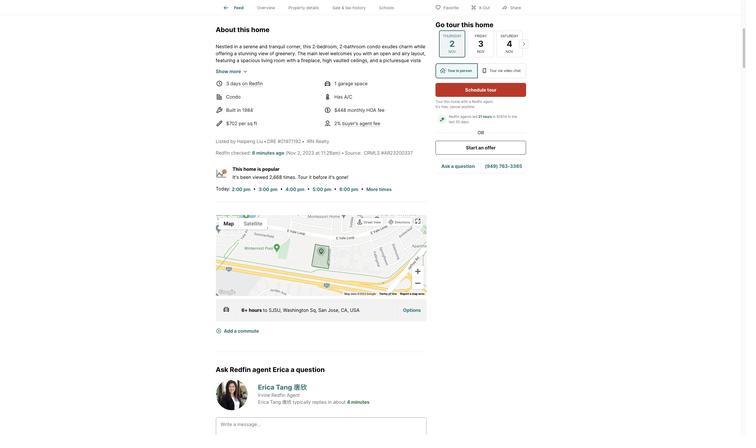 Task type: locate. For each thing, give the bounding box(es) containing it.
0 vertical spatial garage
[[338, 81, 353, 87]]

details
[[306, 5, 319, 10]]

before
[[313, 175, 327, 180]]

parks.
[[387, 120, 400, 126]]

an down condo
[[373, 51, 379, 57]]

2 vertical spatial an
[[478, 145, 484, 151]]

menu bar
[[219, 218, 267, 230]]

room up setting.
[[274, 58, 285, 63]]

in inside "in the last 30 days"
[[508, 115, 511, 119]]

tour for tour this home with a redfin agent.
[[436, 100, 443, 104]]

freeway
[[396, 106, 413, 112]]

this down laundry
[[242, 79, 250, 84]]

popular
[[262, 167, 280, 172]]

laundry
[[236, 72, 253, 77]]

0 horizontal spatial an
[[328, 72, 333, 77]]

1 vertical spatial bedroom,
[[290, 79, 311, 84]]

1 horizontal spatial an
[[373, 51, 379, 57]]

nov inside the "saturday 4 nov"
[[506, 50, 513, 54]]

nov inside "friday 3 nov"
[[477, 50, 485, 54]]

2 nov from the left
[[477, 50, 485, 54]]

nov inside thursday 2 nov
[[448, 50, 456, 54]]

a/c
[[344, 94, 352, 100]]

ask redfin agent erica a question
[[216, 366, 325, 374]]

0 vertical spatial tour
[[446, 21, 460, 29]]

tour for schedule
[[487, 87, 497, 93]]

property details tab
[[282, 1, 326, 15]]

1 vertical spatial fee
[[373, 121, 380, 127]]

0 vertical spatial bedroom,
[[317, 44, 338, 50]]

pm right 5:00
[[324, 187, 331, 193]]

fireplace,
[[301, 58, 321, 63]]

question down start
[[455, 164, 475, 169]]

can down award-
[[273, 113, 281, 119]]

and up view
[[259, 44, 268, 50]]

2% buyer's agent fee
[[335, 121, 380, 127]]

main
[[307, 51, 318, 57]]

home up the serene
[[251, 26, 270, 34]]

an left offer
[[478, 145, 484, 151]]

times
[[379, 187, 392, 193]]

0 horizontal spatial can
[[273, 113, 281, 119]]

nov down friday
[[477, 50, 485, 54]]

1 horizontal spatial 4
[[507, 39, 512, 49]]

bathroom down seamlessly
[[354, 72, 375, 77]]

and down strategically
[[374, 106, 383, 112]]

2 horizontal spatial an
[[478, 145, 484, 151]]

situated
[[216, 79, 234, 84]]

tour for go
[[446, 21, 460, 29]]

0 horizontal spatial it's
[[233, 175, 239, 180]]

of left use
[[389, 293, 391, 296]]

pm right the 3:00 on the left top of the page
[[270, 187, 278, 193]]

while
[[414, 44, 426, 50], [406, 65, 417, 70]]

1 vertical spatial days
[[461, 120, 469, 124]]

1 horizontal spatial question
[[455, 164, 475, 169]]

0 vertical spatial can
[[380, 79, 388, 84]]

home
[[475, 21, 494, 29], [251, 26, 270, 34], [345, 99, 358, 105], [451, 100, 460, 104], [244, 167, 256, 172]]

tour
[[448, 69, 455, 73], [490, 69, 497, 73], [436, 100, 443, 104], [298, 175, 308, 180]]

pm
[[244, 187, 251, 193], [270, 187, 278, 193], [297, 187, 305, 193], [324, 187, 331, 193], [351, 187, 358, 193]]

1 vertical spatial this
[[233, 167, 242, 172]]

array
[[309, 113, 320, 119]]

floor.
[[251, 79, 262, 84]]

# right crmls
[[381, 150, 384, 156]]

0 horizontal spatial ask
[[216, 366, 228, 374]]

1 horizontal spatial you
[[354, 51, 362, 57]]

• left the 3:00 on the left top of the page
[[253, 186, 256, 192]]

redfin
[[249, 81, 263, 87], [472, 100, 482, 104], [449, 115, 459, 119], [216, 150, 230, 156], [230, 366, 251, 374], [272, 393, 286, 399]]

monthly
[[348, 107, 365, 113]]

0 vertical spatial 唐欣
[[294, 384, 307, 392]]

bedroom, up mirrored
[[290, 79, 311, 84]]

this up 'main'
[[303, 44, 311, 50]]

1 horizontal spatial bedroom,
[[317, 44, 338, 50]]

2- up 'main'
[[312, 44, 317, 50]]

spot
[[233, 99, 243, 105]]

1 horizontal spatial are
[[377, 72, 383, 77]]

bathroom,
[[357, 79, 379, 84]]

the down doors.
[[340, 92, 347, 98]]

0 horizontal spatial are
[[347, 65, 354, 70]]

via
[[498, 69, 503, 73]]

map button
[[219, 218, 239, 230]]

1 horizontal spatial on
[[242, 81, 248, 87]]

0 horizontal spatial nov
[[448, 50, 456, 54]]

1 vertical spatial to
[[265, 106, 269, 112]]

kitchen
[[330, 65, 346, 70]]

map region
[[158, 195, 454, 343]]

irn
[[307, 139, 314, 145]]

tour up free,
[[436, 100, 443, 104]]

home up cancel
[[451, 100, 460, 104]]

while up layout,
[[414, 44, 426, 50]]

tab list
[[216, 0, 406, 15]]

0 vertical spatial tang
[[276, 384, 292, 392]]

in left person at right
[[456, 69, 459, 73]]

nov down 2
[[448, 50, 456, 54]]

fee down strategically
[[378, 107, 385, 113]]

buyer's agent fee link
[[342, 121, 380, 127]]

and up seamlessly
[[370, 58, 378, 63]]

1 vertical spatial while
[[406, 65, 417, 70]]

is inside nestled in a serene and tranquil corner, this 2-bedroom, 2-bathroom condo exudes charm while offering a stunning view of greenery. the main level welcomes you with an open and airy layout, featuring a spacious living room with a fireplace, high vaulted ceilings, and a picturesque vista of a peaceful, park-like setting. the dining area and kitchen are seamlessly integrated, while a separate laundry room and a master bedroom with an en-suite bathroom are conveniently situated on this floor. the second bedroom, complete with a full bathroom, can be found on the upper level. both bedrooms boast mirrored wardrobe doors. step outside to discover a charming brick yard and extra storage space, along with the convenience of one designated parking spot in the shared garage (unit 44). this delightful home is strategically positioned within close proximity to award-winning schools, shopping destinations, and easy freeway access. furthermore, you can relish in the array of fantastic amenities that woodbridge offers, including two beautiful lakes, 22 inviting pools, tennis facilities, and numerous parks.
[[359, 99, 362, 105]]

1 vertical spatial 唐欣
[[282, 400, 292, 406]]

1 vertical spatial the
[[285, 65, 293, 70]]

google
[[367, 293, 376, 296]]

to right hours
[[263, 308, 268, 314]]

4 down saturday
[[507, 39, 512, 49]]

• left source:
[[342, 150, 344, 156]]

0 horizontal spatial 3
[[226, 81, 229, 87]]

1 horizontal spatial nov
[[477, 50, 485, 54]]

0 vertical spatial question
[[455, 164, 475, 169]]

home up friday
[[475, 21, 494, 29]]

tab list containing feed
[[216, 0, 406, 15]]

(949)
[[485, 164, 498, 169]]

1 horizontal spatial room
[[274, 58, 285, 63]]

0 horizontal spatial garage
[[274, 99, 290, 105]]

and down bedrooms at the left of the page
[[261, 92, 269, 98]]

list box
[[436, 63, 526, 78]]

is up destinations,
[[359, 99, 362, 105]]

0 horizontal spatial this
[[233, 167, 242, 172]]

0 horizontal spatial tour
[[446, 21, 460, 29]]

tour left person at right
[[448, 69, 455, 73]]

map left data
[[345, 293, 350, 296]]

2,
[[297, 150, 301, 156]]

tour up thursday
[[446, 21, 460, 29]]

positioned
[[392, 99, 415, 105]]

1 horizontal spatial 2-
[[340, 44, 345, 50]]

1984
[[242, 107, 253, 113]]

and down the high
[[320, 65, 328, 70]]

1 vertical spatial it's
[[233, 175, 239, 180]]

tang up agent
[[276, 384, 292, 392]]

step
[[348, 85, 358, 91]]

the right the 92614
[[512, 115, 517, 119]]

in right tours
[[493, 115, 496, 119]]

x-out button
[[466, 1, 495, 13]]

schedule tour
[[465, 87, 497, 93]]

garage up award-
[[274, 99, 290, 105]]

pm right "6:00"
[[351, 187, 358, 193]]

4 right about
[[347, 400, 350, 406]]

0 vertical spatial agent
[[360, 121, 372, 127]]

erica tang 唐欣 link
[[258, 384, 307, 392]]

boast
[[277, 85, 290, 91]]

2 2- from the left
[[340, 44, 345, 50]]

bedroom
[[296, 72, 316, 77]]

44).
[[303, 99, 312, 105]]

0 vertical spatial days
[[231, 81, 241, 87]]

the
[[298, 51, 306, 57], [285, 65, 293, 70], [263, 79, 272, 84]]

3 days on redfin
[[226, 81, 263, 87]]

1 horizontal spatial days
[[461, 120, 469, 124]]

nov for 4
[[506, 50, 513, 54]]

to right outside
[[377, 85, 382, 91]]

erica up erica tang 唐欣 link
[[273, 366, 289, 374]]

nov for 2
[[448, 50, 456, 54]]

furthermore,
[[234, 113, 262, 119]]

3 nov from the left
[[506, 50, 513, 54]]

both
[[242, 85, 253, 91]]

1 vertical spatial are
[[377, 72, 383, 77]]

minutes right 6
[[256, 150, 275, 156]]

2 horizontal spatial the
[[298, 51, 306, 57]]

home up been
[[244, 167, 256, 172]]

1 horizontal spatial is
[[359, 99, 362, 105]]

you up ceilings,
[[354, 51, 362, 57]]

nov for 3
[[477, 50, 485, 54]]

agent up irvine
[[252, 366, 271, 374]]

home up 'monthly'
[[345, 99, 358, 105]]

0 horizontal spatial 2-
[[312, 44, 317, 50]]

0 vertical spatial map
[[224, 221, 234, 227]]

in inside erica tang 唐欣 irvine redfin agent erica tang 唐欣 typically replies in about 4 minutes
[[328, 400, 332, 406]]

3:00
[[259, 187, 269, 193]]

saturday
[[501, 34, 519, 38]]

you up lakes,
[[264, 113, 271, 119]]

tour via video chat option
[[478, 63, 526, 78]]

tour left the via at the top
[[490, 69, 497, 73]]

liu
[[257, 139, 263, 145]]

to down shared
[[265, 106, 269, 112]]

minutes right about
[[351, 400, 370, 406]]

0 vertical spatial it's
[[436, 105, 440, 109]]

1 vertical spatial an
[[328, 72, 333, 77]]

fee down that
[[373, 121, 380, 127]]

1
[[335, 81, 337, 87]]

shared
[[258, 99, 273, 105]]

• left irn
[[302, 139, 305, 145]]

of
[[270, 51, 274, 57], [216, 65, 220, 70], [378, 92, 382, 98], [321, 113, 325, 119], [389, 293, 391, 296]]

fee for 2% buyer's agent fee
[[373, 121, 380, 127]]

None button
[[439, 30, 465, 58], [468, 31, 494, 57], [496, 31, 523, 57], [439, 30, 465, 58], [468, 31, 494, 57], [496, 31, 523, 57]]

parking
[[216, 99, 232, 105]]

home inside the this home is popular it's been viewed 2,668 times. tour it before it's gone!
[[244, 167, 256, 172]]

1 horizontal spatial ask
[[441, 164, 450, 169]]

this up free,
[[444, 100, 450, 104]]

0 horizontal spatial on
[[235, 79, 240, 84]]

1 horizontal spatial minutes
[[351, 400, 370, 406]]

0 horizontal spatial is
[[257, 167, 261, 172]]

2 pm from the left
[[270, 187, 278, 193]]

4 inside the "saturday 4 nov"
[[507, 39, 512, 49]]

ask for ask a question
[[441, 164, 450, 169]]

it's inside the this home is popular it's been viewed 2,668 times. tour it before it's gone!
[[233, 175, 239, 180]]

1 vertical spatial garage
[[274, 99, 290, 105]]

0 horizontal spatial 唐欣
[[282, 400, 292, 406]]

list box containing tour in person
[[436, 63, 526, 78]]

realty
[[316, 139, 329, 145]]

0 vertical spatial the
[[298, 51, 306, 57]]

0 vertical spatial while
[[414, 44, 426, 50]]

#
[[278, 139, 281, 145], [381, 150, 384, 156]]

$448
[[335, 107, 346, 113]]

pm right 2:00
[[244, 187, 251, 193]]

tranquil
[[269, 44, 285, 50]]

• left more
[[361, 186, 364, 192]]

erica up irvine
[[258, 384, 275, 392]]

1 horizontal spatial 唐欣
[[294, 384, 307, 392]]

and
[[259, 44, 268, 50], [392, 51, 401, 57], [370, 58, 378, 63], [320, 65, 328, 70], [267, 72, 275, 77], [261, 92, 269, 98], [374, 106, 383, 112], [354, 120, 362, 126]]

in down brick
[[244, 99, 248, 105]]

0 horizontal spatial days
[[231, 81, 241, 87]]

are up suite
[[347, 65, 354, 70]]

22
[[281, 120, 286, 126]]

# right dre
[[278, 139, 281, 145]]

schools tab
[[373, 1, 401, 15]]

• right liu
[[264, 139, 267, 145]]

0 horizontal spatial agent
[[252, 366, 271, 374]]

room
[[274, 58, 285, 63], [254, 72, 265, 77]]

this home is popular it's been viewed 2,668 times. tour it before it's gone!
[[233, 167, 348, 180]]

next image
[[519, 39, 529, 49]]

the up bedrooms at the left of the page
[[263, 79, 272, 84]]

0 vertical spatial room
[[274, 58, 285, 63]]

led
[[473, 115, 478, 119]]

with down condo
[[363, 51, 372, 57]]

ask a question
[[441, 164, 475, 169]]

bedrooms
[[254, 85, 276, 91]]

tang
[[276, 384, 292, 392], [270, 400, 281, 406]]

about
[[333, 400, 346, 406]]

1 pm from the left
[[244, 187, 251, 193]]

extra
[[270, 92, 281, 98]]

times.
[[283, 175, 297, 180]]

1 vertical spatial tour
[[487, 87, 497, 93]]

built
[[226, 107, 236, 113]]

ar23200337
[[384, 150, 413, 156]]

2- up welcomes
[[340, 44, 345, 50]]

tour left it
[[298, 175, 308, 180]]

2 vertical spatial the
[[263, 79, 272, 84]]

on up level.
[[235, 79, 240, 84]]

1 horizontal spatial garage
[[338, 81, 353, 87]]

days down more
[[231, 81, 241, 87]]

1 2- from the left
[[312, 44, 317, 50]]

map inside popup button
[[224, 221, 234, 227]]

1 horizontal spatial the
[[285, 65, 293, 70]]

(nov
[[286, 150, 296, 156]]

are up bathroom,
[[377, 72, 383, 77]]

last
[[449, 120, 455, 124]]

0 vertical spatial is
[[359, 99, 362, 105]]

sale & tax history
[[332, 5, 366, 10]]

0 vertical spatial minutes
[[256, 150, 275, 156]]

room down the like
[[254, 72, 265, 77]]

can left the be on the right top of page
[[380, 79, 388, 84]]

1 vertical spatial agent
[[252, 366, 271, 374]]

has
[[335, 94, 343, 100]]

唐欣 up agent
[[294, 384, 307, 392]]

this up been
[[233, 167, 242, 172]]

tour inside button
[[487, 87, 497, 93]]

1 vertical spatial #
[[381, 150, 384, 156]]

nov down saturday
[[506, 50, 513, 54]]

free,
[[441, 105, 449, 109]]

this inside nestled in a serene and tranquil corner, this 2-bedroom, 2-bathroom condo exudes charm while offering a stunning view of greenery. the main level welcomes you with an open and airy layout, featuring a spacious living room with a fireplace, high vaulted ceilings, and a picturesque vista of a peaceful, park-like setting. the dining area and kitchen are seamlessly integrated, while a separate laundry room and a master bedroom with an en-suite bathroom are conveniently situated on this floor. the second bedroom, complete with a full bathroom, can be found on the upper level. both bedrooms boast mirrored wardrobe doors. step outside to discover a charming brick yard and extra storage space, along with the convenience of one designated parking spot in the shared garage (unit 44). this delightful home is strategically positioned within close proximity to award-winning schools, shopping destinations, and easy freeway access. furthermore, you can relish in the array of fantastic amenities that woodbridge offers, including two beautiful lakes, 22 inviting pools, tennis facilities, and numerous parks.
[[313, 99, 322, 105]]

convenience
[[349, 92, 376, 98]]

an left en-
[[328, 72, 333, 77]]

sale & tax history tab
[[326, 1, 373, 15]]

days down agents
[[461, 120, 469, 124]]

1 vertical spatial 3
[[226, 81, 229, 87]]

0 horizontal spatial you
[[264, 113, 271, 119]]

1 vertical spatial map
[[345, 293, 350, 296]]

source:
[[345, 150, 362, 156]]

charm
[[399, 44, 413, 50]]

0 vertical spatial 3
[[478, 39, 484, 49]]

1 vertical spatial bathroom
[[354, 72, 375, 77]]

erica down irvine
[[258, 400, 269, 406]]

2-
[[312, 44, 317, 50], [340, 44, 345, 50]]

redfin inside erica tang 唐欣 irvine redfin agent erica tang 唐欣 typically replies in about 4 minutes
[[272, 393, 286, 399]]

1 vertical spatial 4
[[347, 400, 350, 406]]

0 vertical spatial this
[[313, 99, 322, 105]]

agent for buyer's
[[360, 121, 372, 127]]

0 vertical spatial fee
[[378, 107, 385, 113]]

fantastic
[[327, 113, 346, 119]]

irvine redfin agenterica tang 唐欣 image
[[216, 379, 248, 411]]

1 horizontal spatial can
[[380, 79, 388, 84]]

1 horizontal spatial this
[[313, 99, 322, 105]]

1 vertical spatial is
[[257, 167, 261, 172]]

0 vertical spatial #
[[278, 139, 281, 145]]

ft
[[254, 121, 257, 127]]

1 vertical spatial room
[[254, 72, 265, 77]]

2 horizontal spatial nov
[[506, 50, 513, 54]]

in right built
[[237, 107, 241, 113]]

3 left level.
[[226, 81, 229, 87]]

charming
[[216, 92, 236, 98]]

with
[[363, 51, 372, 57], [287, 58, 296, 63], [317, 72, 327, 77], [334, 79, 344, 84], [330, 92, 339, 98], [461, 100, 468, 104]]

1 horizontal spatial agent
[[360, 121, 372, 127]]

this up schools,
[[313, 99, 322, 105]]

storage
[[282, 92, 299, 98]]

1 nov from the left
[[448, 50, 456, 54]]

the inside "in the last 30 days"
[[512, 115, 517, 119]]

1 vertical spatial ask
[[216, 366, 228, 374]]

6 minutes ago link
[[252, 150, 284, 156], [252, 150, 284, 156]]

pm right 4:00
[[297, 187, 305, 193]]

agent down that
[[360, 121, 372, 127]]

tour up 'agent.'
[[487, 87, 497, 93]]

corner,
[[287, 44, 302, 50]]



Task type: describe. For each thing, give the bounding box(es) containing it.
dre
[[267, 139, 276, 145]]

fee for $448 monthly hoa fee
[[378, 107, 385, 113]]

763-
[[499, 164, 510, 169]]

terms
[[380, 293, 388, 296]]

error
[[419, 293, 425, 296]]

anytime
[[462, 105, 475, 109]]

0 vertical spatial an
[[373, 51, 379, 57]]

schedule
[[465, 87, 486, 93]]

overview
[[257, 5, 275, 10]]

property
[[289, 5, 305, 10]]

6+ hours to sjsu, washington sq, san jose, ca, usa
[[242, 308, 360, 314]]

start an offer
[[466, 145, 496, 151]]

numerous
[[364, 120, 385, 126]]

• left 4:00
[[280, 186, 283, 192]]

this inside the this home is popular it's been viewed 2,668 times. tour it before it's gone!
[[233, 167, 242, 172]]

within
[[216, 106, 229, 112]]

6+
[[242, 308, 248, 314]]

friday
[[475, 34, 487, 38]]

• left 5:00
[[307, 186, 310, 192]]

4 inside erica tang 唐欣 irvine redfin agent erica tang 唐欣 typically replies in about 4 minutes
[[347, 400, 350, 406]]

condo
[[226, 94, 241, 100]]

with up anytime
[[461, 100, 468, 104]]

garage inside nestled in a serene and tranquil corner, this 2-bedroom, 2-bathroom condo exudes charm while offering a stunning view of greenery. the main level welcomes you with an open and airy layout, featuring a spacious living room with a fireplace, high vaulted ceilings, and a picturesque vista of a peaceful, park-like setting. the dining area and kitchen are seamlessly integrated, while a separate laundry room and a master bedroom with an en-suite bathroom are conveniently situated on this floor. the second bedroom, complete with a full bathroom, can be found on the upper level. both bedrooms boast mirrored wardrobe doors. step outside to discover a charming brick yard and extra storage space, along with the convenience of one designated parking spot in the shared garage (unit 44). this delightful home is strategically positioned within close proximity to award-winning schools, shopping destinations, and easy freeway access. furthermore, you can relish in the array of fantastic amenities that woodbridge offers, including two beautiful lakes, 22 inviting pools, tennis facilities, and numerous parks.
[[274, 99, 290, 105]]

san
[[318, 308, 327, 314]]

amenities
[[347, 113, 368, 119]]

report a map error
[[400, 293, 425, 296]]

map for map
[[224, 221, 234, 227]]

this up thursday
[[461, 21, 474, 29]]

3:00 pm button
[[258, 186, 278, 193]]

2
[[450, 39, 455, 49]]

tour for tour via video chat
[[490, 69, 497, 73]]

welcomes
[[330, 51, 352, 57]]

checked:
[[231, 150, 251, 156]]

dining
[[295, 65, 308, 70]]

tour for tour in person
[[448, 69, 455, 73]]

map data ©2023 google
[[345, 293, 376, 296]]

been
[[240, 175, 251, 180]]

home inside nestled in a serene and tranquil corner, this 2-bedroom, 2-bathroom condo exudes charm while offering a stunning view of greenery. the main level welcomes you with an open and airy layout, featuring a spacious living room with a fireplace, high vaulted ceilings, and a picturesque vista of a peaceful, park-like setting. the dining area and kitchen are seamlessly integrated, while a separate laundry room and a master bedroom with an en-suite bathroom are conveniently situated on this floor. the second bedroom, complete with a full bathroom, can be found on the upper level. both bedrooms boast mirrored wardrobe doors. step outside to discover a charming brick yard and extra storage space, along with the convenience of one designated parking spot in the shared garage (unit 44). this delightful home is strategically positioned within close proximity to award-winning schools, shopping destinations, and easy freeway access. furthermore, you can relish in the array of fantastic amenities that woodbridge offers, including two beautiful lakes, 22 inviting pools, tennis facilities, and numerous parks.
[[345, 99, 358, 105]]

discover
[[383, 85, 401, 91]]

0 vertical spatial erica
[[273, 366, 289, 374]]

agent for redfin
[[252, 366, 271, 374]]

redfin checked: 6 minutes ago (nov 2, 2023 at 11:28am) • source: crmls # ar23200337
[[216, 150, 413, 156]]

the right found
[[417, 79, 424, 84]]

1 vertical spatial question
[[296, 366, 325, 374]]

of up separate
[[216, 65, 220, 70]]

and down amenities
[[354, 120, 362, 126]]

1 vertical spatial erica
[[258, 384, 275, 392]]

hoa
[[367, 107, 376, 113]]

0 horizontal spatial the
[[263, 79, 272, 84]]

of up tennis
[[321, 113, 325, 119]]

typically
[[293, 400, 311, 406]]

1 horizontal spatial it's
[[436, 105, 440, 109]]

2%
[[335, 121, 341, 127]]

ask for ask redfin agent erica a question
[[216, 366, 228, 374]]

ask a question link
[[441, 164, 475, 169]]

be
[[390, 79, 395, 84]]

show
[[216, 69, 228, 74]]

2 vertical spatial to
[[263, 308, 268, 314]]

days inside "in the last 30 days"
[[461, 120, 469, 124]]

0 vertical spatial bathroom
[[345, 44, 366, 50]]

including
[[216, 120, 236, 126]]

0 horizontal spatial #
[[278, 139, 281, 145]]

is inside the this home is popular it's been viewed 2,668 times. tour it before it's gone!
[[257, 167, 261, 172]]

area
[[309, 65, 319, 70]]

spacious
[[241, 58, 260, 63]]

0 horizontal spatial room
[[254, 72, 265, 77]]

nestled in a serene and tranquil corner, this 2-bedroom, 2-bathroom condo exudes charm while offering a stunning view of greenery. the main level welcomes you with an open and airy layout, featuring a spacious living room with a fireplace, high vaulted ceilings, and a picturesque vista of a peaceful, park-like setting. the dining area and kitchen are seamlessly integrated, while a separate laundry room and a master bedroom with an en-suite bathroom are conveniently situated on this floor. the second bedroom, complete with a full bathroom, can be found on the upper level. both bedrooms boast mirrored wardrobe doors. step outside to discover a charming brick yard and extra storage space, along with the convenience of one designated parking spot in the shared garage (unit 44). this delightful home is strategically positioned within close proximity to award-winning schools, shopping destinations, and easy freeway access. furthermore, you can relish in the array of fantastic amenities that woodbridge offers, including two beautiful lakes, 22 inviting pools, tennis facilities, and numerous parks.
[[216, 44, 426, 126]]

menu bar containing map
[[219, 218, 267, 230]]

separate
[[216, 72, 235, 77]]

use
[[392, 293, 397, 296]]

6
[[252, 150, 255, 156]]

$702
[[226, 121, 237, 127]]

1 vertical spatial you
[[264, 113, 271, 119]]

tour inside the this home is popular it's been viewed 2,668 times. tour it before it's gone!
[[298, 175, 308, 180]]

an inside button
[[478, 145, 484, 151]]

of up strategically
[[378, 92, 382, 98]]

with up delightful
[[330, 92, 339, 98]]

lakes,
[[267, 120, 279, 126]]

Write a message... text field
[[221, 421, 422, 436]]

airy
[[402, 51, 410, 57]]

overview tab
[[250, 1, 282, 15]]

satellite button
[[239, 218, 267, 230]]

minutes inside erica tang 唐欣 irvine redfin agent erica tang 唐欣 typically replies in about 4 minutes
[[351, 400, 370, 406]]

winning
[[286, 106, 303, 112]]

directions button
[[387, 219, 412, 227]]

with down en-
[[334, 79, 344, 84]]

add
[[224, 329, 233, 334]]

erica tang 唐欣 irvine redfin agent erica tang 唐欣 typically replies in about 4 minutes
[[258, 384, 370, 406]]

level.
[[230, 85, 241, 91]]

a inside button
[[234, 329, 237, 334]]

• left "6:00"
[[334, 186, 337, 192]]

3 inside "friday 3 nov"
[[478, 39, 484, 49]]

more
[[367, 187, 378, 193]]

share button
[[497, 1, 526, 13]]

master
[[280, 72, 295, 77]]

0 vertical spatial to
[[377, 85, 382, 91]]

has a/c
[[335, 94, 352, 100]]

and up picturesque
[[392, 51, 401, 57]]

found
[[397, 79, 409, 84]]

the up proximity
[[250, 99, 257, 105]]

living
[[261, 58, 273, 63]]

x-
[[479, 5, 483, 10]]

2,668
[[270, 175, 282, 180]]

mirrored
[[291, 85, 310, 91]]

high
[[323, 58, 332, 63]]

2 horizontal spatial on
[[410, 79, 416, 84]]

buyer's
[[342, 121, 358, 127]]

4:00
[[286, 187, 296, 193]]

access.
[[216, 113, 232, 119]]

favorite
[[444, 5, 459, 10]]

0 vertical spatial are
[[347, 65, 354, 70]]

street view button
[[356, 219, 383, 227]]

with up complete
[[317, 72, 327, 77]]

of up living
[[270, 51, 274, 57]]

tour in person option
[[436, 63, 478, 78]]

3 pm from the left
[[297, 187, 305, 193]]

friday 3 nov
[[475, 34, 487, 54]]

92614
[[497, 115, 507, 119]]

21
[[478, 115, 482, 119]]

5 pm from the left
[[351, 187, 358, 193]]

2 vertical spatial erica
[[258, 400, 269, 406]]

1 horizontal spatial #
[[381, 150, 384, 156]]

and down setting.
[[267, 72, 275, 77]]

feed
[[234, 5, 244, 10]]

stunning
[[238, 51, 257, 57]]

pools,
[[304, 120, 318, 126]]

0 vertical spatial you
[[354, 51, 362, 57]]

this right about
[[237, 26, 250, 34]]

1 vertical spatial tang
[[270, 400, 281, 406]]

agent
[[287, 393, 300, 399]]

complete
[[313, 79, 333, 84]]

hours
[[249, 308, 262, 314]]

view
[[374, 221, 381, 225]]

&
[[342, 5, 344, 10]]

layout,
[[411, 51, 426, 57]]

greenery.
[[275, 51, 296, 57]]

google image
[[217, 289, 236, 296]]

0 horizontal spatial bedroom,
[[290, 79, 311, 84]]

©2023
[[357, 293, 366, 296]]

tour in person
[[448, 69, 472, 73]]

terms of use link
[[380, 293, 397, 296]]

level
[[319, 51, 329, 57]]

with down greenery.
[[287, 58, 296, 63]]

listed by haipeng liu • dre # 01971192 • irn realty
[[216, 139, 329, 145]]

inviting
[[287, 120, 303, 126]]

1 vertical spatial can
[[273, 113, 281, 119]]

in inside tour in person option
[[456, 69, 459, 73]]

4 pm from the left
[[324, 187, 331, 193]]

in up 'inviting'
[[295, 113, 299, 119]]

start
[[466, 145, 477, 151]]

ceilings,
[[351, 58, 369, 63]]

offering
[[216, 51, 233, 57]]

in right nestled
[[234, 44, 238, 50]]

the up pools,
[[300, 113, 307, 119]]

map for map data ©2023 google
[[345, 293, 350, 296]]



Task type: vqa. For each thing, say whether or not it's contained in the screenshot.
Array
yes



